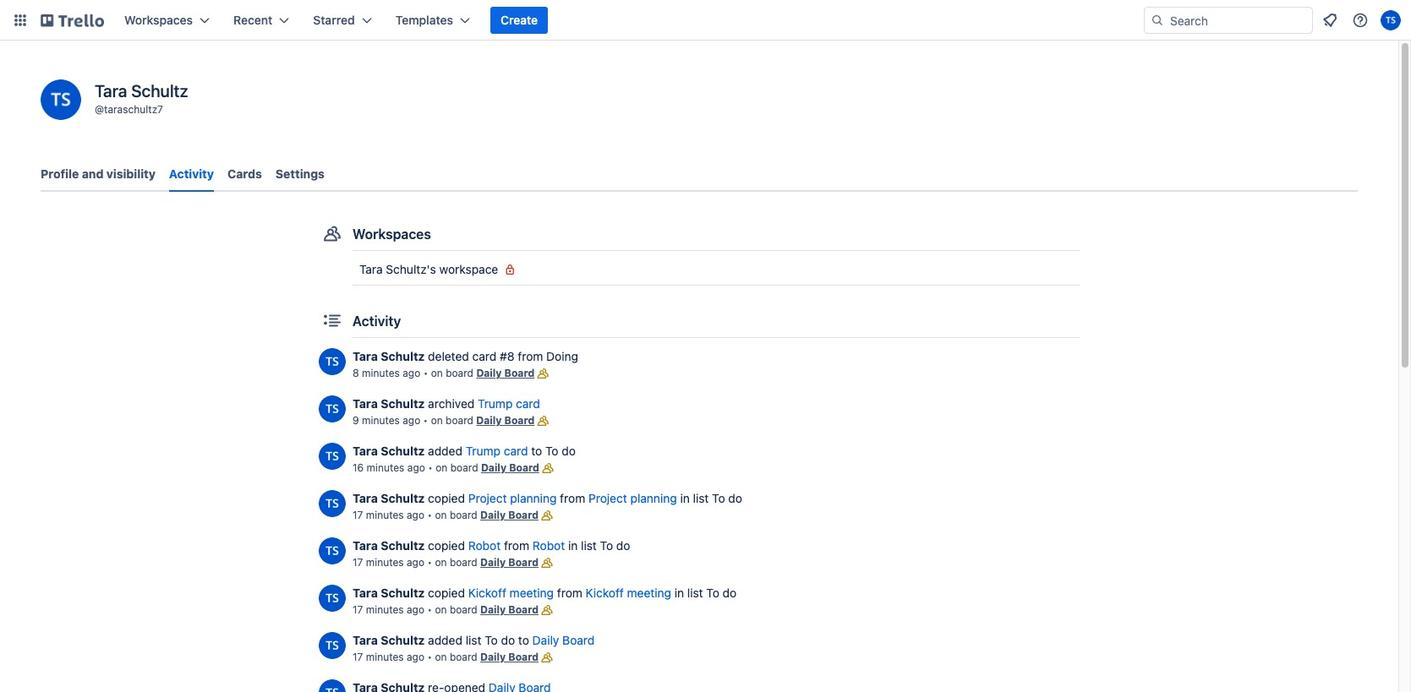 Task type: vqa. For each thing, say whether or not it's contained in the screenshot.
bottommost THE "COLOR: YELLOW, TITLE: "READY TO MERGE"" Element
no



Task type: describe. For each thing, give the bounding box(es) containing it.
profile and visibility
[[41, 167, 156, 181]]

schultz for tara schultz deleted card #8 from doing
[[381, 349, 425, 364]]

from for #8
[[518, 349, 543, 364]]

2 planning from the left
[[631, 491, 677, 506]]

2 kickoff from the left
[[586, 586, 624, 600]]

0 notifications image
[[1320, 10, 1341, 30]]

create
[[501, 13, 538, 27]]

board up the tara schultz copied robot from robot in list to do
[[450, 509, 478, 522]]

ago for 1st kickoff meeting link
[[407, 604, 425, 617]]

board for all members of the workspace can see and edit this board. icon for added
[[509, 462, 539, 474]]

2 meeting from the left
[[627, 586, 671, 600]]

trump card link for added
[[466, 444, 528, 458]]

1 robot link from the left
[[468, 539, 501, 553]]

4 17 from the top
[[353, 651, 363, 664]]

on down tara schultz added trump card to to do
[[436, 462, 448, 474]]

17 minutes ago link for tara schultz copied robot from robot in list to do
[[353, 557, 425, 569]]

tara schultz's workspace
[[359, 262, 498, 277]]

Search field
[[1165, 8, 1313, 33]]

templates
[[396, 13, 453, 27]]

schultz for tara schultz added trump card to to do
[[381, 444, 425, 458]]

ago for trump card link corresponding to added
[[407, 462, 425, 474]]

from for meeting
[[557, 586, 583, 600]]

17 minutes ago • on board daily board for robot
[[353, 557, 539, 569]]

17 minutes ago • on board daily board for kickoff
[[353, 604, 539, 617]]

daily down tara schultz copied kickoff meeting from kickoff meeting in list to do
[[533, 633, 559, 648]]

2 project from the left
[[589, 491, 627, 506]]

tara for tara schultz archived trump card
[[353, 397, 378, 411]]

board for all members of the workspace can see and edit this board. image related to trump card
[[505, 414, 535, 427]]

on down tara schultz archived trump card
[[431, 414, 443, 427]]

2 project planning link from the left
[[589, 491, 677, 506]]

schultz for tara schultz copied kickoff meeting from kickoff meeting in list to do
[[381, 586, 425, 600]]

tara schultz @ taraschultz7
[[95, 81, 188, 116]]

recent button
[[223, 7, 300, 34]]

ago for 2nd project planning 'link' from the right
[[407, 509, 425, 522]]

tara for tara schultz @ taraschultz7
[[95, 81, 127, 101]]

open information menu image
[[1352, 12, 1369, 29]]

daily down the tara schultz added list to do to daily board on the bottom left of the page
[[480, 651, 506, 664]]

0 vertical spatial to
[[531, 444, 542, 458]]

in for kickoff meeting
[[675, 586, 684, 600]]

0 horizontal spatial to
[[518, 633, 529, 648]]

2 robot from the left
[[533, 539, 565, 553]]

card for archived
[[516, 397, 540, 411]]

board for all members of the workspace can see and edit this board. icon for added list to do to
[[509, 651, 539, 664]]

on down deleted in the bottom of the page
[[431, 367, 443, 380]]

schultz for tara schultz archived trump card
[[381, 397, 425, 411]]

archived
[[428, 397, 475, 411]]

workspaces inside dropdown button
[[124, 13, 193, 27]]

tara for tara schultz deleted card #8 from doing
[[353, 349, 378, 364]]

trump for added
[[466, 444, 501, 458]]

trump for archived
[[478, 397, 513, 411]]

board for all members of the workspace can see and edit this board. image for project planning
[[509, 509, 539, 522]]

2 kickoff meeting link from the left
[[586, 586, 671, 600]]

all members of the workspace can see and edit this board. image for added list to do to
[[539, 650, 556, 666]]

0 vertical spatial card
[[472, 349, 497, 364]]

9 minutes ago • on board daily board
[[353, 414, 535, 427]]

• for trump card link related to archived
[[423, 414, 428, 427]]

daily up the tara schultz copied robot from robot in list to do
[[480, 509, 506, 522]]

settings link
[[276, 159, 325, 189]]

tara schultz archived trump card
[[353, 397, 540, 411]]

tara schultz (taraschultz7) image for copied
[[319, 538, 346, 565]]

daily down tara schultz added trump card to to do
[[481, 462, 507, 474]]

8 minutes ago • on board daily board
[[353, 367, 535, 380]]

tara for tara schultz added trump card to to do
[[353, 444, 378, 458]]

• for 1st kickoff meeting link
[[427, 604, 432, 617]]

tara schultz (taraschultz7) image for deleted card #8 from doing
[[319, 348, 346, 376]]

16 minutes ago • on board daily board
[[353, 462, 539, 474]]

cards
[[227, 167, 262, 181]]

on down 16 minutes ago • on board daily board
[[435, 509, 447, 522]]

templates button
[[385, 7, 480, 34]]

tara schultz (taraschultz7) image inside "primary" element
[[1381, 10, 1401, 30]]

daily board link for all members of the workspace can see and edit this board. icon for added list to do to
[[480, 651, 539, 664]]

starred
[[313, 13, 355, 27]]

on down the tara schultz added list to do to daily board on the bottom left of the page
[[435, 651, 447, 664]]

17 minutes ago link for tara schultz copied project planning from project planning in list to do
[[353, 509, 425, 522]]

tara for tara schultz's workspace
[[359, 262, 383, 277]]

tara schultz added list to do to daily board
[[353, 633, 595, 648]]

minutes for second robot link from the right
[[366, 557, 404, 569]]

ago for trump card link related to archived
[[403, 414, 421, 427]]

tara schultz's workspace link
[[353, 256, 1080, 283]]

1 kickoff from the left
[[468, 586, 507, 600]]

16
[[353, 462, 364, 474]]

daily board link for all members of the workspace can see and edit this board. icon for added
[[481, 462, 539, 474]]

board up the tara schultz added list to do to daily board on the bottom left of the page
[[450, 604, 478, 617]]

0 horizontal spatial activity
[[169, 167, 214, 181]]

schultz for tara schultz @ taraschultz7
[[131, 81, 188, 101]]

minutes for trump card link related to archived
[[362, 414, 400, 427]]

ago down the tara schultz added list to do to daily board on the bottom left of the page
[[407, 651, 425, 664]]

on up the tara schultz added list to do to daily board on the bottom left of the page
[[435, 604, 447, 617]]



Task type: locate. For each thing, give the bounding box(es) containing it.
card left #8
[[472, 349, 497, 364]]

starred button
[[303, 7, 382, 34]]

0 horizontal spatial project
[[468, 491, 507, 506]]

1 horizontal spatial project planning link
[[589, 491, 677, 506]]

search image
[[1151, 14, 1165, 27]]

primary element
[[0, 0, 1412, 41]]

to down tara schultz copied kickoff meeting from kickoff meeting in list to do
[[518, 633, 529, 648]]

back to home image
[[41, 7, 104, 34]]

workspaces button
[[114, 7, 220, 34]]

daily board link for all members of the workspace can see and edit this board. image for project planning
[[480, 509, 539, 522]]

17
[[353, 509, 363, 522], [353, 557, 363, 569], [353, 604, 363, 617], [353, 651, 363, 664]]

2 vertical spatial in
[[675, 586, 684, 600]]

trump
[[478, 397, 513, 411], [466, 444, 501, 458]]

all members of the workspace can see and edit this board. image for added
[[539, 460, 556, 477]]

daily board link
[[476, 367, 535, 380], [476, 414, 535, 427], [481, 462, 539, 474], [480, 509, 539, 522], [480, 557, 539, 569], [480, 604, 539, 617], [533, 633, 595, 648], [480, 651, 539, 664]]

1 horizontal spatial robot
[[533, 539, 565, 553]]

1 added from the top
[[428, 444, 463, 458]]

from for planning
[[560, 491, 585, 506]]

tara schultz copied kickoff meeting from kickoff meeting in list to do
[[353, 586, 737, 600]]

project
[[468, 491, 507, 506], [589, 491, 627, 506]]

to up tara schultz copied project planning from project planning in list to do
[[531, 444, 542, 458]]

to
[[546, 444, 559, 458], [712, 491, 725, 506], [600, 539, 613, 553], [707, 586, 720, 600], [485, 633, 498, 648]]

board down the tara schultz added list to do to daily board on the bottom left of the page
[[450, 651, 478, 664]]

1 vertical spatial workspaces
[[353, 227, 431, 242]]

tara inside tara schultz @ taraschultz7
[[95, 81, 127, 101]]

2 17 minutes ago • on board daily board from the top
[[353, 557, 539, 569]]

2 vertical spatial card
[[504, 444, 528, 458]]

tara schultz copied robot from robot in list to do
[[353, 539, 631, 553]]

robot
[[468, 539, 501, 553], [533, 539, 565, 553]]

9
[[353, 414, 359, 427]]

0 vertical spatial all members of the workspace can see and edit this board. image
[[535, 413, 552, 430]]

ago up the tara schultz added list to do to daily board on the bottom left of the page
[[407, 604, 425, 617]]

ago up tara schultz archived trump card
[[403, 367, 421, 380]]

workspace
[[440, 262, 498, 277]]

from
[[518, 349, 543, 364], [560, 491, 585, 506], [504, 539, 529, 553], [557, 586, 583, 600]]

all members of the workspace can see and edit this board. image down tara schultz copied project planning from project planning in list to do
[[539, 507, 556, 524]]

all members of the workspace can see and edit this board. image for copied
[[539, 555, 556, 572]]

all members of the workspace can see and edit this board. image up tara schultz copied kickoff meeting from kickoff meeting in list to do
[[539, 555, 556, 572]]

added for list
[[428, 633, 463, 648]]

2 copied from the top
[[428, 539, 465, 553]]

• down tara schultz added trump card to to do
[[428, 462, 433, 474]]

1 vertical spatial to
[[518, 633, 529, 648]]

board down tara schultz added trump card to to do
[[451, 462, 478, 474]]

profile and visibility link
[[41, 159, 156, 189]]

2 vertical spatial 17 minutes ago link
[[353, 604, 425, 617]]

0 horizontal spatial workspaces
[[124, 13, 193, 27]]

all members of the workspace can see and edit this board. image for kickoff meeting
[[539, 602, 556, 619]]

card
[[472, 349, 497, 364], [516, 397, 540, 411], [504, 444, 528, 458]]

1 horizontal spatial project
[[589, 491, 627, 506]]

17 minutes ago • on board daily board
[[353, 509, 539, 522], [353, 557, 539, 569], [353, 604, 539, 617], [353, 651, 539, 664]]

3 copied from the top
[[428, 586, 465, 600]]

trump card link
[[478, 397, 540, 411], [466, 444, 528, 458]]

taraschultz7
[[104, 103, 163, 116]]

all members of the workspace can see and edit this board. image for trump card
[[535, 413, 552, 430]]

copied for robot
[[428, 539, 465, 553]]

2 vertical spatial copied
[[428, 586, 465, 600]]

tara for tara schultz copied project planning from project planning in list to do
[[353, 491, 378, 506]]

card for added
[[504, 444, 528, 458]]

1 17 from the top
[[353, 509, 363, 522]]

workspaces up tara schultz @ taraschultz7
[[124, 13, 193, 27]]

all members of the workspace can see and edit this board. image for deleted card #8 from doing
[[535, 365, 552, 382]]

all members of the workspace can see and edit this board. image down tara schultz copied kickoff meeting from kickoff meeting in list to do
[[539, 602, 556, 619]]

all members of the workspace can see and edit this board. image up tara schultz copied project planning from project planning in list to do
[[539, 460, 556, 477]]

1 vertical spatial activity
[[353, 314, 401, 329]]

activity left the cards
[[169, 167, 214, 181]]

settings
[[276, 167, 325, 181]]

daily down #8
[[476, 367, 502, 380]]

17 minutes ago link
[[353, 509, 425, 522], [353, 557, 425, 569], [353, 604, 425, 617]]

schultz for tara schultz added list to do to daily board
[[381, 633, 425, 648]]

and
[[82, 167, 104, 181]]

• for trump card link corresponding to added
[[428, 462, 433, 474]]

2 vertical spatial all members of the workspace can see and edit this board. image
[[539, 602, 556, 619]]

sm image
[[502, 261, 519, 278]]

list
[[693, 491, 709, 506], [581, 539, 597, 553], [687, 586, 703, 600], [466, 633, 482, 648]]

kickoff
[[468, 586, 507, 600], [586, 586, 624, 600]]

copied for kickoff
[[428, 586, 465, 600]]

do
[[562, 444, 576, 458], [728, 491, 743, 506], [616, 539, 631, 553], [723, 586, 737, 600], [501, 633, 515, 648]]

@
[[95, 103, 104, 116]]

0 horizontal spatial kickoff meeting link
[[468, 586, 554, 600]]

trump card link for archived
[[478, 397, 540, 411]]

0 vertical spatial in
[[680, 491, 690, 506]]

1 horizontal spatial activity
[[353, 314, 401, 329]]

ago for second robot link from the right
[[407, 557, 425, 569]]

all members of the workspace can see and edit this board. image down doing
[[535, 365, 552, 382]]

3 17 from the top
[[353, 604, 363, 617]]

0 vertical spatial activity
[[169, 167, 214, 181]]

robot link up tara schultz copied kickoff meeting from kickoff meeting in list to do
[[468, 539, 501, 553]]

17 minutes ago • on board daily board down the tara schultz added list to do to daily board on the bottom left of the page
[[353, 651, 539, 664]]

0 vertical spatial workspaces
[[124, 13, 193, 27]]

ago
[[403, 367, 421, 380], [403, 414, 421, 427], [407, 462, 425, 474], [407, 509, 425, 522], [407, 557, 425, 569], [407, 604, 425, 617], [407, 651, 425, 664]]

1 vertical spatial all members of the workspace can see and edit this board. image
[[539, 507, 556, 524]]

board for kickoff meeting's all members of the workspace can see and edit this board. image
[[509, 604, 539, 617]]

all members of the workspace can see and edit this board. image
[[535, 365, 552, 382], [539, 460, 556, 477], [539, 555, 556, 572], [539, 650, 556, 666]]

#8
[[500, 349, 515, 364]]

daily board link for all members of the workspace can see and edit this board. icon associated with copied
[[480, 557, 539, 569]]

copied
[[428, 491, 465, 506], [428, 539, 465, 553], [428, 586, 465, 600]]

1 meeting from the left
[[510, 586, 554, 600]]

workspaces up schultz's
[[353, 227, 431, 242]]

1 horizontal spatial to
[[531, 444, 542, 458]]

tara schultz (taraschultz7) image
[[41, 80, 81, 120], [319, 348, 346, 376], [319, 538, 346, 565], [319, 633, 346, 660]]

trump card link down #8
[[478, 397, 540, 411]]

2 17 from the top
[[353, 557, 363, 569]]

0 horizontal spatial kickoff
[[468, 586, 507, 600]]

1 horizontal spatial kickoff
[[586, 586, 624, 600]]

4 17 minutes ago • on board daily board from the top
[[353, 651, 539, 664]]

to
[[531, 444, 542, 458], [518, 633, 529, 648]]

board down tara schultz deleted card #8 from doing
[[446, 367, 474, 380]]

ago down 16 minutes ago • on board daily board
[[407, 509, 425, 522]]

minutes for 1st kickoff meeting link
[[366, 604, 404, 617]]

all members of the workspace can see and edit this board. image down doing
[[535, 413, 552, 430]]

• down the tara schultz copied robot from robot in list to do
[[427, 557, 432, 569]]

cards link
[[227, 159, 262, 189]]

1 vertical spatial copied
[[428, 539, 465, 553]]

daily board link for all members of the workspace can see and edit this board. image related to trump card
[[476, 414, 535, 427]]

•
[[423, 367, 428, 380], [423, 414, 428, 427], [428, 462, 433, 474], [427, 509, 432, 522], [427, 557, 432, 569], [427, 604, 432, 617], [427, 651, 432, 664]]

0 horizontal spatial project planning link
[[468, 491, 557, 506]]

• for 2nd project planning 'link' from the right
[[427, 509, 432, 522]]

card up tara schultz copied project planning from project planning in list to do
[[504, 444, 528, 458]]

2 17 minutes ago link from the top
[[353, 557, 425, 569]]

robot up tara schultz copied kickoff meeting from kickoff meeting in list to do
[[468, 539, 501, 553]]

1 horizontal spatial kickoff meeting link
[[586, 586, 671, 600]]

minutes
[[362, 367, 400, 380], [362, 414, 400, 427], [367, 462, 405, 474], [366, 509, 404, 522], [366, 557, 404, 569], [366, 604, 404, 617], [366, 651, 404, 664]]

• down 16 minutes ago • on board daily board
[[427, 509, 432, 522]]

added
[[428, 444, 463, 458], [428, 633, 463, 648]]

activity
[[169, 167, 214, 181], [353, 314, 401, 329]]

3 17 minutes ago link from the top
[[353, 604, 425, 617]]

1 horizontal spatial meeting
[[627, 586, 671, 600]]

1 kickoff meeting link from the left
[[468, 586, 554, 600]]

1 horizontal spatial planning
[[631, 491, 677, 506]]

on
[[431, 367, 443, 380], [431, 414, 443, 427], [436, 462, 448, 474], [435, 509, 447, 522], [435, 557, 447, 569], [435, 604, 447, 617], [435, 651, 447, 664]]

schultz inside tara schultz @ taraschultz7
[[131, 81, 188, 101]]

1 vertical spatial trump card link
[[466, 444, 528, 458]]

robot down tara schultz copied project planning from project planning in list to do
[[533, 539, 565, 553]]

daily down the tara schultz copied robot from robot in list to do
[[480, 557, 506, 569]]

trump right the archived
[[478, 397, 513, 411]]

0 horizontal spatial robot
[[468, 539, 501, 553]]

tara for tara schultz added list to do to daily board
[[353, 633, 378, 648]]

3 17 minutes ago • on board daily board from the top
[[353, 604, 539, 617]]

copied for project
[[428, 491, 465, 506]]

tara for tara schultz copied kickoff meeting from kickoff meeting in list to do
[[353, 586, 378, 600]]

daily up the tara schultz added list to do to daily board on the bottom left of the page
[[480, 604, 506, 617]]

daily up tara schultz added trump card to to do
[[476, 414, 502, 427]]

schultz
[[131, 81, 188, 101], [381, 349, 425, 364], [381, 397, 425, 411], [381, 444, 425, 458], [381, 491, 425, 506], [381, 539, 425, 553], [381, 586, 425, 600], [381, 633, 425, 648]]

tara for tara schultz copied robot from robot in list to do
[[353, 539, 378, 553]]

visibility
[[106, 167, 156, 181]]

all members of the workspace can see and edit this board. image down tara schultz copied kickoff meeting from kickoff meeting in list to do
[[539, 650, 556, 666]]

1 17 minutes ago • on board daily board from the top
[[353, 509, 539, 522]]

17 for tara schultz copied kickoff meeting from kickoff meeting in list to do
[[353, 604, 363, 617]]

robot link
[[468, 539, 501, 553], [533, 539, 565, 553]]

17 for tara schultz copied project planning from project planning in list to do
[[353, 509, 363, 522]]

all members of the workspace can see and edit this board. image for project planning
[[539, 507, 556, 524]]

ago down tara schultz added trump card to to do
[[407, 462, 425, 474]]

all members of the workspace can see and edit this board. image
[[535, 413, 552, 430], [539, 507, 556, 524], [539, 602, 556, 619]]

meeting
[[510, 586, 554, 600], [627, 586, 671, 600]]

board for all members of the workspace can see and edit this board. icon associated with copied
[[509, 557, 539, 569]]

deleted
[[428, 349, 469, 364]]

• down the tara schultz added list to do to daily board on the bottom left of the page
[[427, 651, 432, 664]]

robot link down tara schultz copied project planning from project planning in list to do
[[533, 539, 565, 553]]

1 vertical spatial card
[[516, 397, 540, 411]]

17 minutes ago • on board daily board up the tara schultz added list to do to daily board on the bottom left of the page
[[353, 604, 539, 617]]

2 added from the top
[[428, 633, 463, 648]]

tara
[[95, 81, 127, 101], [359, 262, 383, 277], [353, 349, 378, 364], [353, 397, 378, 411], [353, 444, 378, 458], [353, 491, 378, 506], [353, 539, 378, 553], [353, 586, 378, 600], [353, 633, 378, 648]]

daily board link for all members of the workspace can see and edit this board. icon associated with deleted card #8 from doing
[[476, 367, 535, 380]]

0 vertical spatial trump card link
[[478, 397, 540, 411]]

0 vertical spatial trump
[[478, 397, 513, 411]]

• up the tara schultz added list to do to daily board on the bottom left of the page
[[427, 604, 432, 617]]

2 robot link from the left
[[533, 539, 565, 553]]

ago down tara schultz archived trump card
[[403, 414, 421, 427]]

17 minutes ago • on board daily board down 16 minutes ago • on board daily board
[[353, 509, 539, 522]]

tara schultz (taraschultz7) image
[[1381, 10, 1401, 30], [319, 396, 346, 423], [319, 443, 346, 470], [319, 491, 346, 518], [319, 585, 346, 612]]

1 vertical spatial added
[[428, 633, 463, 648]]

17 for tara schultz copied robot from robot in list to do
[[353, 557, 363, 569]]

17 minutes ago • on board daily board for project
[[353, 509, 539, 522]]

daily
[[476, 367, 502, 380], [476, 414, 502, 427], [481, 462, 507, 474], [480, 509, 506, 522], [480, 557, 506, 569], [480, 604, 506, 617], [533, 633, 559, 648], [480, 651, 506, 664]]

0 vertical spatial added
[[428, 444, 463, 458]]

1 vertical spatial in
[[568, 539, 578, 553]]

• down deleted in the bottom of the page
[[423, 367, 428, 380]]

• down tara schultz archived trump card
[[423, 414, 428, 427]]

board down the tara schultz copied robot from robot in list to do
[[450, 557, 478, 569]]

8
[[353, 367, 359, 380]]

0 horizontal spatial planning
[[510, 491, 557, 506]]

ago down the tara schultz copied robot from robot in list to do
[[407, 557, 425, 569]]

• for second robot link from the right
[[427, 557, 432, 569]]

card right the archived
[[516, 397, 540, 411]]

tara schultz added trump card to to do
[[353, 444, 576, 458]]

tara schultz (taraschultz7) image for added list to do to
[[319, 633, 346, 660]]

recent
[[233, 13, 273, 27]]

create button
[[491, 7, 548, 34]]

tara schultz copied project planning from project planning in list to do
[[353, 491, 743, 506]]

trump card link up 16 minutes ago • on board daily board
[[466, 444, 528, 458]]

1 17 minutes ago link from the top
[[353, 509, 425, 522]]

schultz's
[[386, 262, 436, 277]]

1 horizontal spatial workspaces
[[353, 227, 431, 242]]

0 horizontal spatial meeting
[[510, 586, 554, 600]]

tara schultz deleted card #8 from doing
[[353, 349, 579, 364]]

0 horizontal spatial robot link
[[468, 539, 501, 553]]

board
[[505, 367, 535, 380], [505, 414, 535, 427], [509, 462, 539, 474], [509, 509, 539, 522], [509, 557, 539, 569], [509, 604, 539, 617], [563, 633, 595, 648], [509, 651, 539, 664]]

1 project from the left
[[468, 491, 507, 506]]

board for all members of the workspace can see and edit this board. icon associated with deleted card #8 from doing
[[505, 367, 535, 380]]

doing
[[546, 349, 579, 364]]

daily board link for kickoff meeting's all members of the workspace can see and edit this board. image
[[480, 604, 539, 617]]

0 vertical spatial 17 minutes ago link
[[353, 509, 425, 522]]

minutes for trump card link corresponding to added
[[367, 462, 405, 474]]

in for project planning
[[680, 491, 690, 506]]

workspaces
[[124, 13, 193, 27], [353, 227, 431, 242]]

minutes for 2nd project planning 'link' from the right
[[366, 509, 404, 522]]

profile
[[41, 167, 79, 181]]

schultz for tara schultz copied project planning from project planning in list to do
[[381, 491, 425, 506]]

1 project planning link from the left
[[468, 491, 557, 506]]

0 vertical spatial copied
[[428, 491, 465, 506]]

1 copied from the top
[[428, 491, 465, 506]]

board
[[446, 367, 474, 380], [446, 414, 474, 427], [451, 462, 478, 474], [450, 509, 478, 522], [450, 557, 478, 569], [450, 604, 478, 617], [450, 651, 478, 664]]

trump up 16 minutes ago • on board daily board
[[466, 444, 501, 458]]

1 horizontal spatial robot link
[[533, 539, 565, 553]]

project planning link
[[468, 491, 557, 506], [589, 491, 677, 506]]

activity up '8'
[[353, 314, 401, 329]]

on down the tara schultz copied robot from robot in list to do
[[435, 557, 447, 569]]

board down the archived
[[446, 414, 474, 427]]

1 vertical spatial 17 minutes ago link
[[353, 557, 425, 569]]

added for trump
[[428, 444, 463, 458]]

1 robot from the left
[[468, 539, 501, 553]]

in
[[680, 491, 690, 506], [568, 539, 578, 553], [675, 586, 684, 600]]

schultz for tara schultz copied robot from robot in list to do
[[381, 539, 425, 553]]

1 vertical spatial trump
[[466, 444, 501, 458]]

planning
[[510, 491, 557, 506], [631, 491, 677, 506]]

activity link
[[169, 159, 214, 192]]

1 planning from the left
[[510, 491, 557, 506]]

17 minutes ago link for tara schultz copied kickoff meeting from kickoff meeting in list to do
[[353, 604, 425, 617]]

kickoff meeting link
[[468, 586, 554, 600], [586, 586, 671, 600]]

17 minutes ago • on board daily board down the tara schultz copied robot from robot in list to do
[[353, 557, 539, 569]]



